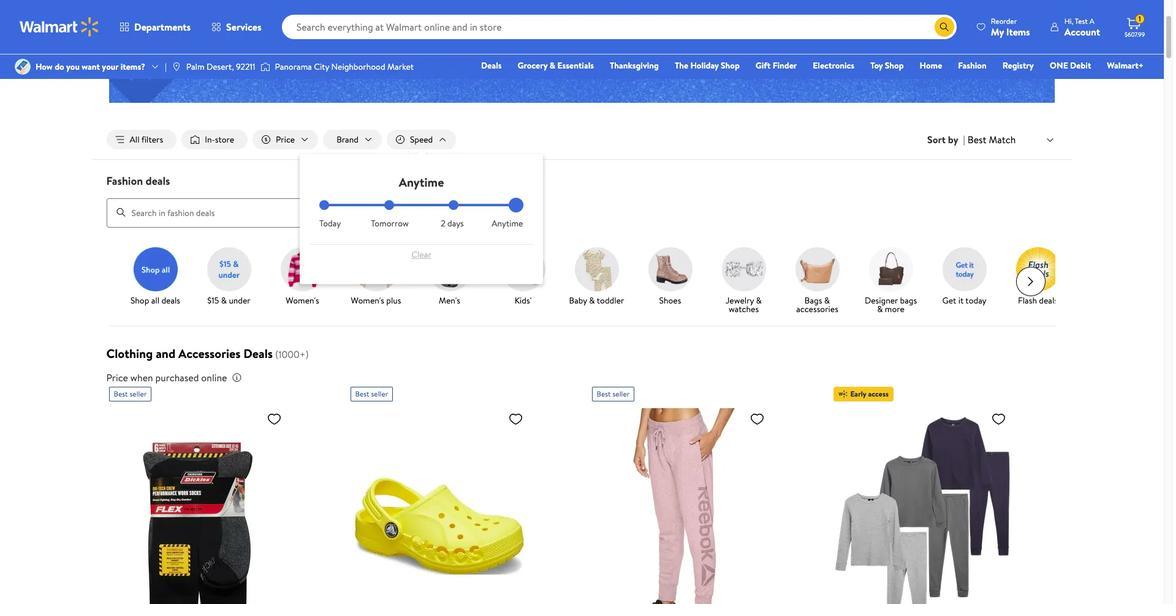 Task type: vqa. For each thing, say whether or not it's contained in the screenshot.
&
yes



Task type: locate. For each thing, give the bounding box(es) containing it.
baby & toddler image
[[575, 247, 619, 292]]

how do you want your items?
[[36, 61, 145, 73]]

1 $607.99
[[1125, 14, 1145, 39]]

crocs unisex baya clog sandal image
[[350, 407, 528, 605]]

account
[[1065, 25, 1100, 38]]

0 vertical spatial |
[[165, 61, 167, 73]]

& inside bags & accessories
[[824, 295, 830, 307]]

toy shop
[[870, 59, 904, 72]]

0 horizontal spatial anytime
[[399, 174, 444, 191]]

a
[[1090, 16, 1095, 26]]

0 horizontal spatial shop
[[131, 295, 149, 307]]

gift
[[756, 59, 771, 72]]

shop inside "link"
[[131, 295, 149, 307]]

| right by at the right top
[[963, 133, 965, 147]]

 image
[[15, 59, 31, 75]]

to
[[540, 13, 559, 40]]

& right bags
[[824, 295, 830, 307]]

anytime up how fast do you want your order? option group
[[399, 174, 444, 191]]

1 horizontal spatial anytime
[[492, 218, 523, 230]]

bags & accessories
[[796, 295, 838, 315]]

flash
[[1018, 295, 1037, 307]]

3 best seller from the left
[[597, 389, 630, 399]]

0 horizontal spatial deals
[[243, 345, 273, 362]]

low
[[520, 40, 539, 55]]

Search in fashion deals search field
[[106, 198, 477, 228]]

1 horizontal spatial women's
[[351, 295, 384, 307]]

fashion right home link
[[958, 59, 987, 72]]

fashion for fashion
[[958, 59, 987, 72]]

0 horizontal spatial all
[[151, 295, 159, 307]]

 image left palm
[[172, 62, 181, 72]]

2 seller from the left
[[371, 389, 388, 399]]

3 seller from the left
[[613, 389, 630, 399]]

shop all deals link
[[124, 247, 187, 307]]

search image
[[116, 208, 126, 218]]

1 women's from the left
[[286, 295, 319, 307]]

women's left the plus
[[351, 295, 384, 307]]

0 vertical spatial price
[[276, 134, 295, 146]]

when
[[130, 371, 153, 385]]

shoes link
[[638, 247, 702, 307]]

| inside sort and filter section element
[[963, 133, 965, 147]]

anytime down anytime option
[[492, 218, 523, 230]]

sort and filter section element
[[92, 120, 1072, 159]]

essentials
[[557, 59, 594, 72]]

1 horizontal spatial all
[[573, 40, 584, 55]]

shop down shop all image
[[131, 295, 149, 307]]

more
[[885, 303, 905, 315]]

& right the jewelry
[[756, 295, 762, 307]]

(1000+)
[[275, 348, 309, 361]]

2 horizontal spatial best seller
[[597, 389, 630, 399]]

1 horizontal spatial |
[[963, 133, 965, 147]]

2 best seller from the left
[[355, 389, 388, 399]]

2 women's from the left
[[351, 295, 384, 307]]

best seller for the crocs unisex baya clog sandal image
[[355, 389, 388, 399]]

women's down women's image
[[286, 295, 319, 307]]

sort
[[927, 133, 946, 147]]

all up essentials on the top
[[573, 40, 584, 55]]

thanksgiving
[[610, 59, 659, 72]]

| left palm
[[165, 61, 167, 73]]

next slide for chipmodulewithimages list image
[[1016, 267, 1045, 296]]

women's for women's
[[286, 295, 319, 307]]

flash deals
[[1018, 295, 1058, 307]]

deals link
[[476, 59, 507, 72]]

best for reebok women's elite cozy fleece jogger with pockets image
[[597, 389, 611, 399]]

kids' image
[[501, 247, 545, 292]]

get
[[942, 295, 956, 307]]

1 vertical spatial anytime
[[492, 218, 523, 230]]

best inside popup button
[[968, 133, 987, 146]]

shop right toy on the top right
[[885, 59, 904, 72]]

jewelry & watches
[[726, 295, 762, 315]]

1 horizontal spatial best seller
[[355, 389, 388, 399]]

desert,
[[206, 61, 234, 73]]

women's image
[[280, 247, 325, 292]]

designer bags & more image
[[869, 247, 913, 292]]

men's link
[[418, 247, 481, 307]]

1 horizontal spatial deals
[[481, 59, 502, 72]]

1 horizontal spatial  image
[[260, 61, 270, 73]]

deals right flash
[[1039, 295, 1058, 307]]

debit
[[1070, 59, 1091, 72]]

0 horizontal spatial women's
[[286, 295, 319, 307]]

gift finder
[[756, 59, 797, 72]]

price right 'store' on the left of the page
[[276, 134, 295, 146]]

& inside designer bags & more
[[877, 303, 883, 315]]

deals down shop all image
[[161, 295, 180, 307]]

jewelry
[[726, 295, 754, 307]]

0 horizontal spatial seller
[[130, 389, 147, 399]]

 image
[[260, 61, 270, 73], [172, 62, 181, 72]]

1 vertical spatial all
[[151, 295, 159, 307]]

price left the when
[[106, 371, 128, 385]]

deals for fashion deals
[[146, 174, 170, 189]]

fashion up search icon at top
[[106, 174, 143, 189]]

&
[[550, 59, 555, 72], [221, 295, 227, 307], [589, 295, 595, 307], [756, 295, 762, 307], [824, 295, 830, 307], [877, 303, 883, 315]]

shop
[[721, 59, 740, 72], [885, 59, 904, 72], [131, 295, 149, 307]]

1 horizontal spatial price
[[276, 134, 295, 146]]

bags
[[805, 295, 822, 307]]

1 best seller from the left
[[114, 389, 147, 399]]

0 vertical spatial anytime
[[399, 174, 444, 191]]

clothing and accessories deals (1000+)
[[106, 345, 309, 362]]

best seller for genuine dickies men's dri-tech crew socks, 6-pack image
[[114, 389, 147, 399]]

fashion inside search field
[[106, 174, 143, 189]]

1 horizontal spatial seller
[[371, 389, 388, 399]]

1 vertical spatial deals
[[243, 345, 273, 362]]

1 vertical spatial fashion
[[106, 174, 143, 189]]

1 vertical spatial price
[[106, 371, 128, 385]]

shop right holiday
[[721, 59, 740, 72]]

0 horizontal spatial best seller
[[114, 389, 147, 399]]

None radio
[[449, 200, 459, 210]]

$15 & under
[[207, 295, 251, 307]]

mens image
[[428, 247, 472, 292]]

deals left (1000+)
[[243, 345, 273, 362]]

baby & toddler link
[[565, 247, 629, 307]]

0 horizontal spatial price
[[106, 371, 128, 385]]

0 horizontal spatial  image
[[172, 62, 181, 72]]

gift finder link
[[750, 59, 803, 72]]

best match
[[968, 133, 1016, 146]]

& right $15
[[221, 295, 227, 307]]

thanksgiving link
[[604, 59, 664, 72]]

toy shop link
[[865, 59, 909, 72]]

baby & toddler
[[569, 295, 624, 307]]

home
[[920, 59, 942, 72]]

& for baby
[[589, 295, 595, 307]]

neighborhood
[[331, 61, 385, 73]]

0 horizontal spatial fashion
[[106, 174, 143, 189]]

fashion deals
[[106, 174, 170, 189]]

add to favorites list, genuine dickies men's dri-tech crew socks, 6-pack image
[[267, 412, 282, 427]]

 image for panorama
[[260, 61, 270, 73]]

women's inside "link"
[[286, 295, 319, 307]]

1 seller from the left
[[130, 389, 147, 399]]

add to favorites list, reebok women's elite cozy fleece jogger with pockets image
[[750, 412, 765, 427]]

Fashion deals search field
[[92, 174, 1072, 228]]

2 horizontal spatial seller
[[613, 389, 630, 399]]

 image right 92211
[[260, 61, 270, 73]]

season
[[586, 40, 618, 55]]

deals down filters
[[146, 174, 170, 189]]

& for grocery
[[550, 59, 555, 72]]

deals inside search field
[[146, 174, 170, 189]]

in-store button
[[182, 130, 248, 150]]

home link
[[914, 59, 948, 72]]

and
[[156, 345, 175, 362]]

0 horizontal spatial |
[[165, 61, 167, 73]]

women's plus link
[[344, 247, 408, 307]]

the holiday shop link
[[669, 59, 745, 72]]

None range field
[[319, 204, 524, 207]]

deals
[[481, 59, 502, 72], [243, 345, 273, 362]]

$15 & under link
[[197, 247, 261, 307]]

deals
[[146, 174, 170, 189], [161, 295, 180, 307], [1039, 295, 1058, 307]]

0 vertical spatial deals
[[481, 59, 502, 72]]

price button
[[253, 130, 318, 150]]

my
[[991, 25, 1004, 38]]

your
[[102, 61, 119, 73]]

services button
[[201, 12, 272, 42]]

seller for reebok women's elite cozy fleece jogger with pockets image
[[613, 389, 630, 399]]

0 vertical spatial all
[[573, 40, 584, 55]]

& down "prices"
[[550, 59, 555, 72]]

fashion
[[958, 59, 987, 72], [106, 174, 143, 189]]

1 vertical spatial |
[[963, 133, 965, 147]]

$15
[[207, 295, 219, 307]]

best for the crocs unisex baya clog sandal image
[[355, 389, 369, 399]]

search icon image
[[940, 22, 949, 32]]

92211
[[236, 61, 255, 73]]

access
[[868, 389, 889, 399]]

for
[[603, 13, 628, 40]]

best for genuine dickies men's dri-tech crew socks, 6-pack image
[[114, 389, 128, 399]]

less
[[633, 13, 664, 40]]

price inside dropdown button
[[276, 134, 295, 146]]

Anytime radio
[[514, 200, 523, 210]]

all down shop all image
[[151, 295, 159, 307]]

reorder
[[991, 16, 1017, 26]]

bags & accessories image
[[795, 247, 839, 292]]

hi,
[[1065, 16, 1073, 26]]

& inside jewelry & watches
[[756, 295, 762, 307]]

accessories
[[178, 345, 241, 362]]

0 vertical spatial fashion
[[958, 59, 987, 72]]

& left more at the bottom of the page
[[877, 303, 883, 315]]

2
[[441, 218, 445, 230]]

deals left grocery
[[481, 59, 502, 72]]

1 horizontal spatial fashion
[[958, 59, 987, 72]]

best match button
[[965, 132, 1058, 148]]

& right baby
[[589, 295, 595, 307]]

shop all image
[[133, 247, 177, 292]]



Task type: describe. For each thing, give the bounding box(es) containing it.
do
[[55, 61, 64, 73]]

get it today image
[[942, 247, 987, 292]]

the holiday shop
[[675, 59, 740, 72]]

you
[[66, 61, 80, 73]]

electronics link
[[807, 59, 860, 72]]

filters
[[141, 134, 163, 146]]

Search search field
[[282, 15, 957, 39]]

prices
[[542, 40, 570, 55]]

shoes image
[[648, 247, 692, 292]]

best seller for reebok women's elite cozy fleece jogger with pockets image
[[597, 389, 630, 399]]

2 horizontal spatial shop
[[885, 59, 904, 72]]

all inside lots to love for less low prices all season long.
[[573, 40, 584, 55]]

store
[[215, 134, 234, 146]]

palm desert, 92211
[[186, 61, 255, 73]]

get it today link
[[933, 247, 996, 307]]

1 horizontal spatial shop
[[721, 59, 740, 72]]

early
[[850, 389, 866, 399]]

flash deals image
[[1016, 247, 1060, 292]]

departments
[[134, 20, 191, 34]]

genuine dickies men's dri-tech crew socks, 6-pack image
[[109, 407, 287, 605]]

palm
[[186, 61, 204, 73]]

sort by |
[[927, 133, 965, 147]]

price when purchased online
[[106, 371, 227, 385]]

women's for women's plus
[[351, 295, 384, 307]]

fashion link
[[953, 59, 992, 72]]

anytime inside how fast do you want your order? option group
[[492, 218, 523, 230]]

deals inside "link"
[[161, 295, 180, 307]]

baby
[[569, 295, 587, 307]]

clear
[[411, 249, 431, 261]]

& for bags
[[824, 295, 830, 307]]

add to favorites list, beverly hills polo club boys' thermal underwear - 6 piece waffle knit top and long johns (2t-18) image
[[991, 412, 1006, 427]]

Walmart Site-Wide search field
[[282, 15, 957, 39]]

women's plus image
[[354, 247, 398, 292]]

 image for palm
[[172, 62, 181, 72]]

how fast do you want your order? option group
[[319, 200, 524, 230]]

today
[[966, 295, 987, 307]]

lots
[[500, 13, 536, 40]]

walmart+
[[1107, 59, 1144, 72]]

toddler
[[597, 295, 624, 307]]

beverly hills polo club boys' thermal underwear - 6 piece waffle knit top and long johns (2t-18) image
[[833, 407, 1011, 605]]

match
[[989, 133, 1016, 146]]

items
[[1006, 25, 1030, 38]]

under
[[229, 295, 251, 307]]

kids' link
[[491, 247, 555, 307]]

lots to love for less. low prices all season long. image
[[109, 0, 1055, 103]]

flash deals link
[[1006, 247, 1070, 307]]

reorder my items
[[991, 16, 1030, 38]]

panorama
[[275, 61, 312, 73]]

clothing
[[106, 345, 153, 362]]

items?
[[121, 61, 145, 73]]

in-
[[205, 134, 215, 146]]

reebok women's elite cozy fleece jogger with pockets image
[[592, 407, 770, 605]]

Today radio
[[319, 200, 329, 210]]

seller for the crocs unisex baya clog sandal image
[[371, 389, 388, 399]]

1
[[1139, 14, 1141, 24]]

lots to love for less low prices all season long.
[[500, 13, 664, 55]]

all filters
[[130, 134, 163, 146]]

grocery
[[518, 59, 548, 72]]

under 15 image
[[207, 247, 251, 292]]

love
[[563, 13, 598, 40]]

speed button
[[387, 130, 456, 150]]

get it today
[[942, 295, 987, 307]]

it
[[958, 295, 964, 307]]

women's plus
[[351, 295, 401, 307]]

city
[[314, 61, 329, 73]]

designer bags & more
[[865, 295, 917, 315]]

bags & accessories link
[[786, 247, 849, 316]]

registry
[[1003, 59, 1034, 72]]

holiday
[[691, 59, 719, 72]]

deals for flash deals
[[1039, 295, 1058, 307]]

seller for genuine dickies men's dri-tech crew socks, 6-pack image
[[130, 389, 147, 399]]

tomorrow
[[371, 218, 409, 230]]

the
[[675, 59, 688, 72]]

& for $15
[[221, 295, 227, 307]]

watches
[[729, 303, 759, 315]]

want
[[82, 61, 100, 73]]

departments button
[[109, 12, 201, 42]]

all inside "link"
[[151, 295, 159, 307]]

Tomorrow radio
[[384, 200, 394, 210]]

panorama city neighborhood market
[[275, 61, 414, 73]]

all filters button
[[106, 130, 177, 150]]

all
[[130, 134, 139, 146]]

registry link
[[997, 59, 1039, 72]]

women's link
[[271, 247, 334, 307]]

price for price when purchased online
[[106, 371, 128, 385]]

$607.99
[[1125, 30, 1145, 39]]

hi, test a account
[[1065, 16, 1100, 38]]

& for jewelry
[[756, 295, 762, 307]]

jewelry & watches image
[[722, 247, 766, 292]]

men's
[[439, 295, 460, 307]]

one
[[1050, 59, 1068, 72]]

kids'
[[515, 295, 532, 307]]

grocery & essentials
[[518, 59, 594, 72]]

fashion for fashion deals
[[106, 174, 143, 189]]

walmart image
[[20, 17, 99, 37]]

designer bags & more link
[[859, 247, 923, 316]]

brand button
[[323, 130, 382, 150]]

market
[[387, 61, 414, 73]]

shoes
[[659, 295, 681, 307]]

days
[[448, 218, 464, 230]]

electronics
[[813, 59, 855, 72]]

designer
[[865, 295, 898, 307]]

add to favorites list, crocs unisex baya clog sandal image
[[508, 412, 523, 427]]

how
[[36, 61, 53, 73]]

legal information image
[[232, 373, 242, 383]]

online
[[201, 371, 227, 385]]

deals inside 'link'
[[481, 59, 502, 72]]

one debit
[[1050, 59, 1091, 72]]

long.
[[621, 40, 644, 55]]

price for price
[[276, 134, 295, 146]]

brand
[[337, 134, 359, 146]]



